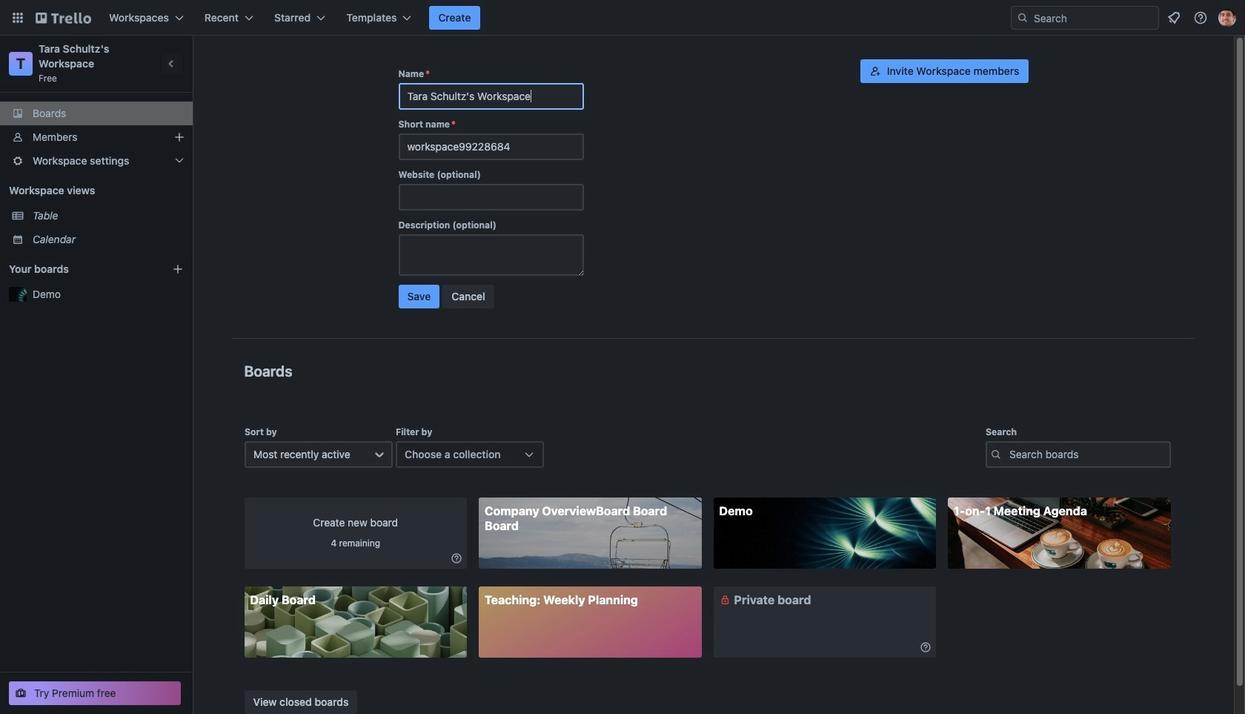 Task type: describe. For each thing, give the bounding box(es) containing it.
Search field
[[1011, 6, 1160, 30]]

workspace navigation collapse icon image
[[162, 53, 182, 74]]

james peterson (jamespeterson93) image
[[1219, 9, 1237, 27]]

open information menu image
[[1194, 10, 1209, 25]]

back to home image
[[36, 6, 91, 30]]

add board image
[[172, 263, 184, 275]]

your boards with 1 items element
[[9, 260, 150, 278]]

search image
[[1017, 12, 1029, 24]]

0 notifications image
[[1166, 9, 1183, 27]]



Task type: vqa. For each thing, say whether or not it's contained in the screenshot.
'Who'S'
no



Task type: locate. For each thing, give the bounding box(es) containing it.
Search boards text field
[[986, 441, 1171, 468]]

1 vertical spatial sm image
[[919, 640, 934, 655]]

sm image
[[449, 551, 464, 566], [919, 640, 934, 655]]

primary element
[[0, 0, 1246, 36]]

0 vertical spatial sm image
[[449, 551, 464, 566]]

sm image
[[718, 592, 733, 607]]

organizationdetailform element
[[399, 59, 584, 314]]

0 horizontal spatial sm image
[[449, 551, 464, 566]]

1 horizontal spatial sm image
[[919, 640, 934, 655]]

None text field
[[399, 83, 584, 110], [399, 234, 584, 276], [399, 83, 584, 110], [399, 234, 584, 276]]

None text field
[[399, 133, 584, 160], [399, 184, 584, 211], [399, 133, 584, 160], [399, 184, 584, 211]]



